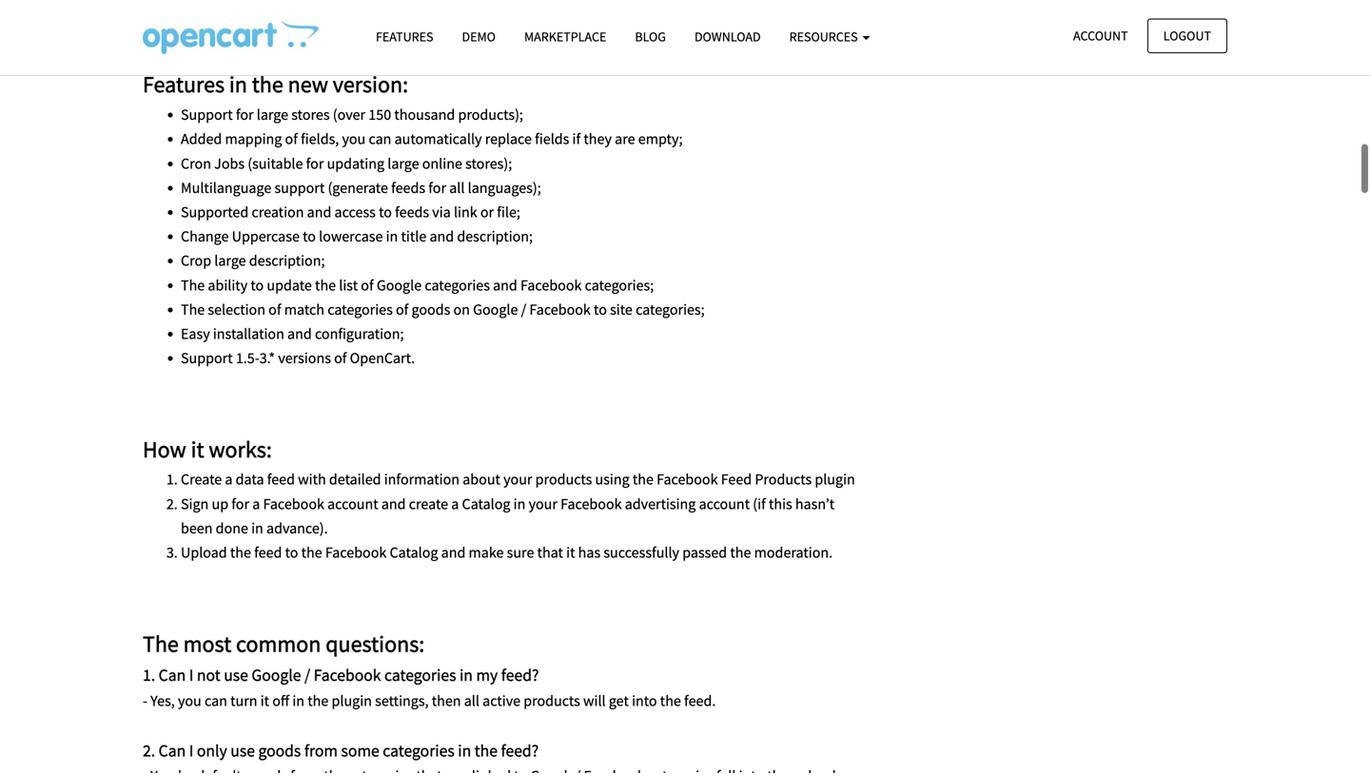Task type: describe. For each thing, give the bounding box(es) containing it.
account
[[1074, 27, 1128, 44]]

sure
[[507, 543, 534, 563]]

2 feed? from the top
[[501, 741, 539, 762]]

how it works: create a data feed with detailed information about your products using the facebook feed products plugin sign up for a facebook account and create a catalog in your facebook advertising account (if this hasn't been done in advance). upload the feed to the facebook catalog and make sure that it has successfully passed the moderation.
[[143, 435, 855, 563]]

facebook inside the most common questions: 1. can i not use google / facebook categories in my feed? - yes, you can turn it off in the plugin settings, then all active products will get into the feed.
[[314, 665, 381, 686]]

1 vertical spatial your
[[529, 495, 558, 514]]

resources link
[[775, 20, 885, 53]]

fields
[[535, 130, 570, 149]]

via
[[432, 203, 451, 222]]

1 horizontal spatial a
[[252, 495, 260, 514]]

done
[[216, 519, 248, 538]]

to inside the how it works: create a data feed with detailed information about your products using the facebook feed products plugin sign up for a facebook account and create a catalog in your facebook advertising account (if this hasn't been done in advance). upload the feed to the facebook catalog and make sure that it has successfully passed the moderation.
[[285, 543, 298, 563]]

cron
[[181, 154, 211, 173]]

will
[[584, 692, 606, 711]]

0 horizontal spatial a
[[225, 470, 233, 489]]

versions
[[278, 349, 331, 368]]

creation
[[252, 203, 304, 222]]

change
[[181, 227, 229, 246]]

not
[[197, 665, 221, 686]]

file;
[[497, 203, 521, 222]]

all inside the most common questions: 1. can i not use google / facebook categories in my feed? - yes, you can turn it off in the plugin settings, then all active products will get into the feed.
[[464, 692, 480, 711]]

crop
[[181, 251, 211, 270]]

upload
[[181, 543, 227, 563]]

using
[[595, 470, 630, 489]]

then
[[432, 692, 461, 711]]

of up configuration;
[[396, 300, 409, 319]]

feed? inside the most common questions: 1. can i not use google / facebook categories in my feed? - yes, you can turn it off in the plugin settings, then all active products will get into the feed.
[[501, 665, 539, 686]]

in up sure
[[514, 495, 526, 514]]

works:
[[209, 435, 272, 464]]

(over
[[333, 105, 366, 124]]

0 vertical spatial categories;
[[585, 276, 654, 295]]

on
[[454, 300, 470, 319]]

products);
[[458, 105, 523, 124]]

stores
[[292, 105, 330, 124]]

blog link
[[621, 20, 680, 53]]

0 vertical spatial feeds
[[391, 178, 426, 197]]

common
[[236, 630, 321, 658]]

3.*
[[260, 349, 275, 368]]

you inside 'features in the new version: support for large stores (over 150 thousand products); added mapping of fields, you can automatically replace fields if they are empty; cron jobs (suitable for updating large online stores); multilanguage support (generate feeds for all languages); supported creation and access to feeds via link or file; change uppercase to lowercase in title and description; crop large description; the ability to update the list of google categories and facebook categories; the selection of match categories of goods on google / facebook to site categories; easy installation and configuration; support 1.5-3.* versions of opencart.'
[[342, 130, 366, 149]]

2. can i only use goods from some categories in the feed?
[[143, 741, 539, 762]]

categories up configuration;
[[328, 300, 393, 319]]

moderation.
[[754, 543, 833, 563]]

selection
[[208, 300, 266, 319]]

2.
[[143, 741, 155, 762]]

match
[[284, 300, 325, 319]]

0 horizontal spatial goods
[[258, 741, 301, 762]]

they
[[584, 130, 612, 149]]

site
[[610, 300, 633, 319]]

in down then
[[458, 741, 471, 762]]

1.
[[143, 665, 155, 686]]

of down update
[[269, 300, 281, 319]]

plugin inside the how it works: create a data feed with detailed information about your products using the facebook feed products plugin sign up for a facebook account and create a catalog in your facebook advertising account (if this hasn't been done in advance). upload the feed to the facebook catalog and make sure that it has successfully passed the moderation.
[[815, 470, 855, 489]]

some
[[341, 741, 380, 762]]

from
[[304, 741, 338, 762]]

the down advance).
[[301, 543, 322, 563]]

active
[[483, 692, 521, 711]]

features for features
[[376, 28, 434, 45]]

0 horizontal spatial it
[[191, 435, 204, 464]]

data
[[236, 470, 264, 489]]

into
[[632, 692, 657, 711]]

with
[[298, 470, 326, 489]]

create
[[181, 470, 222, 489]]

most
[[183, 630, 231, 658]]

1 vertical spatial categories;
[[636, 300, 705, 319]]

to right the "access"
[[379, 203, 392, 222]]

1 vertical spatial use
[[231, 741, 255, 762]]

can inside 'features in the new version: support for large stores (over 150 thousand products); added mapping of fields, you can automatically replace fields if they are empty; cron jobs (suitable for updating large online stores); multilanguage support (generate feeds for all languages); supported creation and access to feeds via link or file; change uppercase to lowercase in title and description; crop large description; the ability to update the list of google categories and facebook categories; the selection of match categories of goods on google / facebook to site categories; easy installation and configuration; support 1.5-3.* versions of opencart.'
[[369, 130, 392, 149]]

list
[[339, 276, 358, 295]]

hasn't
[[796, 495, 835, 514]]

1.5-
[[236, 349, 260, 368]]

i inside the most common questions: 1. can i not use google / facebook categories in my feed? - yes, you can turn it off in the plugin settings, then all active products will get into the feed.
[[189, 665, 194, 686]]

2 i from the top
[[189, 741, 194, 762]]

plugin inside the most common questions: 1. can i not use google / facebook categories in my feed? - yes, you can turn it off in the plugin settings, then all active products will get into the feed.
[[332, 692, 372, 711]]

uppercase
[[232, 227, 300, 246]]

title
[[401, 227, 427, 246]]

detailed
[[329, 470, 381, 489]]

the right 'into'
[[660, 692, 681, 711]]

google inside the most common questions: 1. can i not use google / facebook categories in my feed? - yes, you can turn it off in the plugin settings, then all active products will get into the feed.
[[252, 665, 301, 686]]

1 vertical spatial feeds
[[395, 203, 429, 222]]

features in the new version: support for large stores (over 150 thousand products); added mapping of fields, you can automatically replace fields if they are empty; cron jobs (suitable for updating large online stores); multilanguage support (generate feeds for all languages); supported creation and access to feeds via link or file; change uppercase to lowercase in title and description; crop large description; the ability to update the list of google categories and facebook categories; the selection of match categories of goods on google / facebook to site categories; easy installation and configuration; support 1.5-3.* versions of opencart.
[[143, 70, 705, 368]]

sign
[[181, 495, 209, 514]]

or
[[481, 203, 494, 222]]

configuration;
[[315, 325, 404, 344]]

get
[[609, 692, 629, 711]]

multilanguage
[[181, 178, 272, 197]]

empty;
[[638, 130, 683, 149]]

ability
[[208, 276, 248, 295]]

marketplace link
[[510, 20, 621, 53]]

up
[[212, 495, 229, 514]]

0 vertical spatial catalog
[[462, 495, 511, 514]]

0 horizontal spatial description;
[[249, 251, 325, 270]]

to left site
[[594, 300, 607, 319]]

features link
[[362, 20, 448, 53]]

in right done
[[251, 519, 263, 538]]

to down creation
[[303, 227, 316, 246]]

and down match in the left of the page
[[287, 325, 312, 344]]

use inside the most common questions: 1. can i not use google / facebook categories in my feed? - yes, you can turn it off in the plugin settings, then all active products will get into the feed.
[[224, 665, 248, 686]]

make
[[469, 543, 504, 563]]

about
[[463, 470, 501, 489]]

update
[[267, 276, 312, 295]]

advance).
[[266, 519, 328, 538]]

languages);
[[468, 178, 541, 197]]

(suitable
[[248, 154, 303, 173]]

online
[[422, 154, 462, 173]]

if
[[573, 130, 581, 149]]

installation
[[213, 325, 284, 344]]

1 vertical spatial google
[[473, 300, 518, 319]]

marketplace
[[524, 28, 607, 45]]

150
[[369, 105, 391, 124]]

jobs
[[214, 154, 245, 173]]

lowercase
[[319, 227, 383, 246]]

to right ability
[[251, 276, 264, 295]]

and left 'create'
[[382, 495, 406, 514]]

(generate
[[328, 178, 388, 197]]



Task type: locate. For each thing, give the bounding box(es) containing it.
description; down or
[[457, 227, 533, 246]]

products
[[536, 470, 592, 489], [524, 692, 580, 711]]

categories
[[425, 276, 490, 295], [328, 300, 393, 319], [385, 665, 456, 686], [383, 741, 455, 762]]

categories down the "settings,"
[[383, 741, 455, 762]]

blog
[[635, 28, 666, 45]]

fields,
[[301, 130, 339, 149]]

0 horizontal spatial can
[[205, 692, 227, 711]]

all inside 'features in the new version: support for large stores (over 150 thousand products); added mapping of fields, you can automatically replace fields if they are empty; cron jobs (suitable for updating large online stores); multilanguage support (generate feeds for all languages); supported creation and access to feeds via link or file; change uppercase to lowercase in title and description; crop large description; the ability to update the list of google categories and facebook categories; the selection of match categories of goods on google / facebook to site categories; easy installation and configuration; support 1.5-3.* versions of opencart.'
[[449, 178, 465, 197]]

categories inside the most common questions: 1. can i not use google / facebook categories in my feed? - yes, you can turn it off in the plugin settings, then all active products will get into the feed.
[[385, 665, 456, 686]]

1 vertical spatial products
[[524, 692, 580, 711]]

0 horizontal spatial large
[[214, 251, 246, 270]]

0 vertical spatial large
[[257, 105, 288, 124]]

account down feed
[[699, 495, 750, 514]]

for down fields,
[[306, 154, 324, 173]]

automatically
[[395, 130, 482, 149]]

categories up on
[[425, 276, 490, 295]]

feed? up 'active'
[[501, 665, 539, 686]]

thousand
[[394, 105, 455, 124]]

can
[[369, 130, 392, 149], [205, 692, 227, 711]]

can down the not
[[205, 692, 227, 711]]

it inside the most common questions: 1. can i not use google / facebook categories in my feed? - yes, you can turn it off in the plugin settings, then all active products will get into the feed.
[[261, 692, 269, 711]]

1 horizontal spatial can
[[369, 130, 392, 149]]

catalog
[[462, 495, 511, 514], [390, 543, 438, 563]]

0 vertical spatial it
[[191, 435, 204, 464]]

and down support
[[307, 203, 332, 222]]

can
[[159, 665, 186, 686], [159, 741, 186, 762]]

the up 1.
[[143, 630, 179, 658]]

google right list
[[377, 276, 422, 295]]

link
[[454, 203, 477, 222]]

it left off
[[261, 692, 269, 711]]

0 vertical spatial use
[[224, 665, 248, 686]]

0 vertical spatial description;
[[457, 227, 533, 246]]

0 horizontal spatial catalog
[[390, 543, 438, 563]]

of down configuration;
[[334, 349, 347, 368]]

the right off
[[308, 692, 329, 711]]

catalog down about
[[462, 495, 511, 514]]

large up ability
[[214, 251, 246, 270]]

all right then
[[464, 692, 480, 711]]

1 vertical spatial feed?
[[501, 741, 539, 762]]

i left only
[[189, 741, 194, 762]]

in left title
[[386, 227, 398, 246]]

0 vertical spatial plugin
[[815, 470, 855, 489]]

updating
[[327, 154, 385, 173]]

products
[[755, 470, 812, 489]]

1 vertical spatial can
[[159, 741, 186, 762]]

a
[[225, 470, 233, 489], [252, 495, 260, 514], [451, 495, 459, 514]]

0 horizontal spatial /
[[305, 665, 310, 686]]

large left online
[[388, 154, 419, 173]]

successfully
[[604, 543, 680, 563]]

you inside the most common questions: 1. can i not use google / facebook categories in my feed? - yes, you can turn it off in the plugin settings, then all active products will get into the feed.
[[178, 692, 202, 711]]

-
[[143, 692, 148, 711]]

1 horizontal spatial catalog
[[462, 495, 511, 514]]

resources
[[790, 28, 861, 45]]

1 vertical spatial plugin
[[332, 692, 372, 711]]

new
[[288, 70, 328, 99]]

2 account from the left
[[699, 495, 750, 514]]

questions:
[[326, 630, 425, 658]]

0 vertical spatial your
[[504, 470, 533, 489]]

google up off
[[252, 665, 301, 686]]

1 horizontal spatial it
[[261, 692, 269, 711]]

the down "crop"
[[181, 276, 205, 295]]

can inside the most common questions: 1. can i not use google / facebook categories in my feed? - yes, you can turn it off in the plugin settings, then all active products will get into the feed.
[[159, 665, 186, 686]]

0 vertical spatial google
[[377, 276, 422, 295]]

catalog down 'create'
[[390, 543, 438, 563]]

use right only
[[231, 741, 255, 762]]

1 vertical spatial /
[[305, 665, 310, 686]]

added
[[181, 130, 222, 149]]

feeds
[[391, 178, 426, 197], [395, 203, 429, 222]]

1 horizontal spatial google
[[377, 276, 422, 295]]

the down done
[[230, 543, 251, 563]]

0 vertical spatial products
[[536, 470, 592, 489]]

1 feed? from the top
[[501, 665, 539, 686]]

can down 150 at top left
[[369, 130, 392, 149]]

for right up
[[232, 495, 249, 514]]

2 can from the top
[[159, 741, 186, 762]]

goods left on
[[412, 300, 450, 319]]

access
[[335, 203, 376, 222]]

the down 'active'
[[475, 741, 498, 762]]

categories; right site
[[636, 300, 705, 319]]

0 vertical spatial i
[[189, 665, 194, 686]]

advertising
[[625, 495, 696, 514]]

1 horizontal spatial /
[[521, 300, 527, 319]]

to down advance).
[[285, 543, 298, 563]]

facebook
[[521, 276, 582, 295], [530, 300, 591, 319], [657, 470, 718, 489], [263, 495, 324, 514], [561, 495, 622, 514], [325, 543, 387, 563], [314, 665, 381, 686]]

categories; up site
[[585, 276, 654, 295]]

0 vertical spatial you
[[342, 130, 366, 149]]

and left make
[[441, 543, 466, 563]]

2 support from the top
[[181, 349, 233, 368]]

0 vertical spatial goods
[[412, 300, 450, 319]]

feed down advance).
[[254, 543, 282, 563]]

features for features in the new version: support for large stores (over 150 thousand products); added mapping of fields, you can automatically replace fields if they are empty; cron jobs (suitable for updating large online stores); multilanguage support (generate feeds for all languages); supported creation and access to feeds via link or file; change uppercase to lowercase in title and description; crop large description; the ability to update the list of google categories and facebook categories; the selection of match categories of goods on google / facebook to site categories; easy installation and configuration; support 1.5-3.* versions of opencart.
[[143, 70, 225, 99]]

the
[[181, 276, 205, 295], [181, 300, 205, 319], [143, 630, 179, 658]]

create
[[409, 495, 448, 514]]

for
[[236, 105, 254, 124], [306, 154, 324, 173], [429, 178, 446, 197], [232, 495, 249, 514]]

only
[[197, 741, 227, 762]]

your up that
[[529, 495, 558, 514]]

feed.
[[684, 692, 716, 711]]

1 vertical spatial the
[[181, 300, 205, 319]]

support
[[181, 105, 233, 124], [181, 349, 233, 368]]

description;
[[457, 227, 533, 246], [249, 251, 325, 270]]

2 horizontal spatial google
[[473, 300, 518, 319]]

0 vertical spatial the
[[181, 276, 205, 295]]

been
[[181, 519, 213, 538]]

support up added
[[181, 105, 233, 124]]

supported
[[181, 203, 249, 222]]

2 vertical spatial the
[[143, 630, 179, 658]]

in right off
[[293, 692, 305, 711]]

i left the not
[[189, 665, 194, 686]]

2 vertical spatial large
[[214, 251, 246, 270]]

the
[[252, 70, 283, 99], [315, 276, 336, 295], [633, 470, 654, 489], [230, 543, 251, 563], [301, 543, 322, 563], [730, 543, 751, 563], [308, 692, 329, 711], [660, 692, 681, 711], [475, 741, 498, 762]]

1 account from the left
[[328, 495, 378, 514]]

your
[[504, 470, 533, 489], [529, 495, 558, 514]]

1 vertical spatial support
[[181, 349, 233, 368]]

the up advertising
[[633, 470, 654, 489]]

feed? down 'active'
[[501, 741, 539, 762]]

use up turn
[[224, 665, 248, 686]]

1 horizontal spatial large
[[257, 105, 288, 124]]

logout link
[[1148, 19, 1228, 53]]

1 vertical spatial description;
[[249, 251, 325, 270]]

1 can from the top
[[159, 665, 186, 686]]

and down file;
[[493, 276, 518, 295]]

2 vertical spatial google
[[252, 665, 301, 686]]

for up mapping
[[236, 105, 254, 124]]

can right the 2.
[[159, 741, 186, 762]]

my
[[476, 665, 498, 686]]

logout
[[1164, 27, 1212, 44]]

1 vertical spatial feed
[[254, 543, 282, 563]]

0 vertical spatial can
[[369, 130, 392, 149]]

account link
[[1057, 19, 1145, 53]]

0 vertical spatial feed
[[267, 470, 295, 489]]

1 vertical spatial goods
[[258, 741, 301, 762]]

plugin up the hasn't
[[815, 470, 855, 489]]

demo link
[[448, 20, 510, 53]]

0 horizontal spatial google
[[252, 665, 301, 686]]

you up updating
[[342, 130, 366, 149]]

large
[[257, 105, 288, 124], [388, 154, 419, 173], [214, 251, 246, 270]]

0 vertical spatial can
[[159, 665, 186, 686]]

products inside the how it works: create a data feed with detailed information about your products using the facebook feed products plugin sign up for a facebook account and create a catalog in your facebook advertising account (if this hasn't been done in advance). upload the feed to the facebook catalog and make sure that it has successfully passed the moderation.
[[536, 470, 592, 489]]

support
[[275, 178, 325, 197]]

support down easy
[[181, 349, 233, 368]]

feed
[[721, 470, 752, 489]]

/ inside 'features in the new version: support for large stores (over 150 thousand products); added mapping of fields, you can automatically replace fields if they are empty; cron jobs (suitable for updating large online stores); multilanguage support (generate feeds for all languages); supported creation and access to feeds via link or file; change uppercase to lowercase in title and description; crop large description; the ability to update the list of google categories and facebook categories; the selection of match categories of goods on google / facebook to site categories; easy installation and configuration; support 1.5-3.* versions of opencart.'
[[521, 300, 527, 319]]

google right on
[[473, 300, 518, 319]]

categories up the "settings,"
[[385, 665, 456, 686]]

2 horizontal spatial it
[[566, 543, 575, 563]]

for inside the how it works: create a data feed with detailed information about your products using the facebook feed products plugin sign up for a facebook account and create a catalog in your facebook advertising account (if this hasn't been done in advance). upload the feed to the facebook catalog and make sure that it has successfully passed the moderation.
[[232, 495, 249, 514]]

2 horizontal spatial large
[[388, 154, 419, 173]]

feeds down online
[[391, 178, 426, 197]]

1 horizontal spatial goods
[[412, 300, 450, 319]]

opencart - facebook catalog feed (facebook store) + instagram feed image
[[143, 20, 319, 54]]

/
[[521, 300, 527, 319], [305, 665, 310, 686]]

1 vertical spatial all
[[464, 692, 480, 711]]

0 horizontal spatial features
[[143, 70, 225, 99]]

plugin left the "settings,"
[[332, 692, 372, 711]]

feed left with at left
[[267, 470, 295, 489]]

off
[[272, 692, 290, 711]]

products left using
[[536, 470, 592, 489]]

0 horizontal spatial plugin
[[332, 692, 372, 711]]

it up create at the left bottom of page
[[191, 435, 204, 464]]

your right about
[[504, 470, 533, 489]]

it left has
[[566, 543, 575, 563]]

that
[[537, 543, 563, 563]]

categories;
[[585, 276, 654, 295], [636, 300, 705, 319]]

0 vertical spatial feed?
[[501, 665, 539, 686]]

account down detailed
[[328, 495, 378, 514]]

opencart.
[[350, 349, 415, 368]]

features up version:
[[376, 28, 434, 45]]

you
[[342, 130, 366, 149], [178, 692, 202, 711]]

the up easy
[[181, 300, 205, 319]]

in down opencart - facebook catalog feed (facebook store) + instagram feed image at the left of page
[[229, 70, 247, 99]]

1 vertical spatial features
[[143, 70, 225, 99]]

in
[[229, 70, 247, 99], [386, 227, 398, 246], [514, 495, 526, 514], [251, 519, 263, 538], [460, 665, 473, 686], [293, 692, 305, 711], [458, 741, 471, 762]]

and
[[307, 203, 332, 222], [430, 227, 454, 246], [493, 276, 518, 295], [287, 325, 312, 344], [382, 495, 406, 514], [441, 543, 466, 563]]

a left the data
[[225, 470, 233, 489]]

/ inside the most common questions: 1. can i not use google / facebook categories in my feed? - yes, you can turn it off in the plugin settings, then all active products will get into the feed.
[[305, 665, 310, 686]]

the left new
[[252, 70, 283, 99]]

/ down 'common'
[[305, 665, 310, 686]]

the inside the most common questions: 1. can i not use google / facebook categories in my feed? - yes, you can turn it off in the plugin settings, then all active products will get into the feed.
[[143, 630, 179, 658]]

0 vertical spatial support
[[181, 105, 233, 124]]

1 horizontal spatial plugin
[[815, 470, 855, 489]]

(if
[[753, 495, 766, 514]]

to
[[379, 203, 392, 222], [303, 227, 316, 246], [251, 276, 264, 295], [594, 300, 607, 319], [285, 543, 298, 563]]

1 support from the top
[[181, 105, 233, 124]]

you right the yes,
[[178, 692, 202, 711]]

download
[[695, 28, 761, 45]]

1 vertical spatial it
[[566, 543, 575, 563]]

the left list
[[315, 276, 336, 295]]

1 vertical spatial can
[[205, 692, 227, 711]]

1 vertical spatial i
[[189, 741, 194, 762]]

are
[[615, 130, 635, 149]]

1 horizontal spatial features
[[376, 28, 434, 45]]

a down the data
[[252, 495, 260, 514]]

0 vertical spatial all
[[449, 178, 465, 197]]

1 vertical spatial large
[[388, 154, 419, 173]]

2 horizontal spatial a
[[451, 495, 459, 514]]

passed
[[683, 543, 727, 563]]

of right list
[[361, 276, 374, 295]]

use
[[224, 665, 248, 686], [231, 741, 255, 762]]

has
[[578, 543, 601, 563]]

in left my
[[460, 665, 473, 686]]

0 horizontal spatial account
[[328, 495, 378, 514]]

download link
[[680, 20, 775, 53]]

1 vertical spatial you
[[178, 692, 202, 711]]

can right 1.
[[159, 665, 186, 686]]

replace
[[485, 130, 532, 149]]

information
[[384, 470, 460, 489]]

0 vertical spatial features
[[376, 28, 434, 45]]

all up the link
[[449, 178, 465, 197]]

goods left "from" at left
[[258, 741, 301, 762]]

mapping
[[225, 130, 282, 149]]

1 i from the top
[[189, 665, 194, 686]]

yes,
[[151, 692, 175, 711]]

a right 'create'
[[451, 495, 459, 514]]

/ right on
[[521, 300, 527, 319]]

goods inside 'features in the new version: support for large stores (over 150 thousand products); added mapping of fields, you can automatically replace fields if they are empty; cron jobs (suitable for updating large online stores); multilanguage support (generate feeds for all languages); supported creation and access to feeds via link or file; change uppercase to lowercase in title and description; crop large description; the ability to update the list of google categories and facebook categories; the selection of match categories of goods on google / facebook to site categories; easy installation and configuration; support 1.5-3.* versions of opencart.'
[[412, 300, 450, 319]]

products inside the most common questions: 1. can i not use google / facebook categories in my feed? - yes, you can turn it off in the plugin settings, then all active products will get into the feed.
[[524, 692, 580, 711]]

all
[[449, 178, 465, 197], [464, 692, 480, 711]]

0 vertical spatial /
[[521, 300, 527, 319]]

settings,
[[375, 692, 429, 711]]

can inside the most common questions: 1. can i not use google / facebook categories in my feed? - yes, you can turn it off in the plugin settings, then all active products will get into the feed.
[[205, 692, 227, 711]]

products left will
[[524, 692, 580, 711]]

feeds up title
[[395, 203, 429, 222]]

for up via
[[429, 178, 446, 197]]

the right passed
[[730, 543, 751, 563]]

features up added
[[143, 70, 225, 99]]

features inside 'features in the new version: support for large stores (over 150 thousand products); added mapping of fields, you can automatically replace fields if they are empty; cron jobs (suitable for updating large online stores); multilanguage support (generate feeds for all languages); supported creation and access to feeds via link or file; change uppercase to lowercase in title and description; crop large description; the ability to update the list of google categories and facebook categories; the selection of match categories of goods on google / facebook to site categories; easy installation and configuration; support 1.5-3.* versions of opencart.'
[[143, 70, 225, 99]]

and down via
[[430, 227, 454, 246]]

0 horizontal spatial you
[[178, 692, 202, 711]]

1 horizontal spatial description;
[[457, 227, 533, 246]]

1 vertical spatial catalog
[[390, 543, 438, 563]]

large up mapping
[[257, 105, 288, 124]]

1 horizontal spatial you
[[342, 130, 366, 149]]

1 horizontal spatial account
[[699, 495, 750, 514]]

of left fields,
[[285, 130, 298, 149]]

this
[[769, 495, 793, 514]]

2 vertical spatial it
[[261, 692, 269, 711]]

description; up update
[[249, 251, 325, 270]]



Task type: vqa. For each thing, say whether or not it's contained in the screenshot.
information
yes



